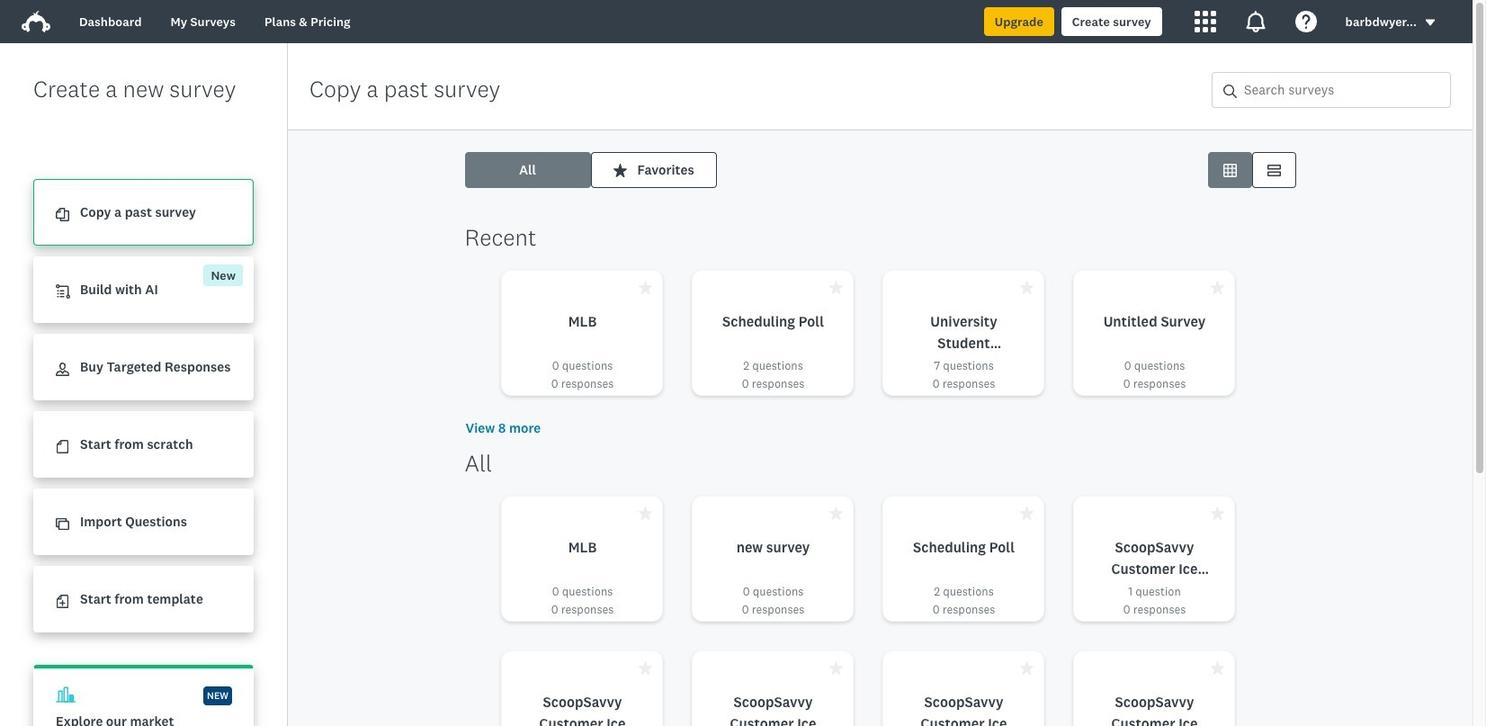 Task type: locate. For each thing, give the bounding box(es) containing it.
starfilled image
[[1020, 281, 1033, 294], [638, 507, 652, 520], [1020, 507, 1033, 520], [1211, 507, 1224, 520], [638, 661, 652, 675], [1020, 661, 1033, 675]]

grid image
[[1223, 163, 1237, 177]]

brand logo image
[[22, 7, 50, 36], [22, 11, 50, 32]]

textboxmultiple image
[[1267, 163, 1281, 177]]

products icon image
[[1195, 11, 1216, 32], [1195, 11, 1216, 32]]

user image
[[56, 363, 69, 376]]

2 brand logo image from the top
[[22, 11, 50, 32]]

1 brand logo image from the top
[[22, 7, 50, 36]]

document image
[[56, 440, 69, 454]]

dropdown arrow icon image
[[1424, 16, 1437, 29], [1426, 20, 1435, 26]]

starfilled image
[[613, 163, 627, 177], [638, 281, 652, 294], [829, 281, 843, 294], [1211, 281, 1224, 294], [829, 507, 843, 520], [829, 661, 843, 675], [1211, 661, 1224, 675]]



Task type: describe. For each thing, give the bounding box(es) containing it.
search image
[[1224, 84, 1237, 98]]

clone image
[[56, 518, 69, 531]]

documentplus image
[[56, 595, 69, 608]]

notification center icon image
[[1245, 11, 1267, 32]]

help icon image
[[1295, 11, 1317, 32]]

documentclone image
[[56, 208, 69, 222]]

Search surveys field
[[1237, 73, 1450, 107]]



Task type: vqa. For each thing, say whether or not it's contained in the screenshot.
dialog
no



